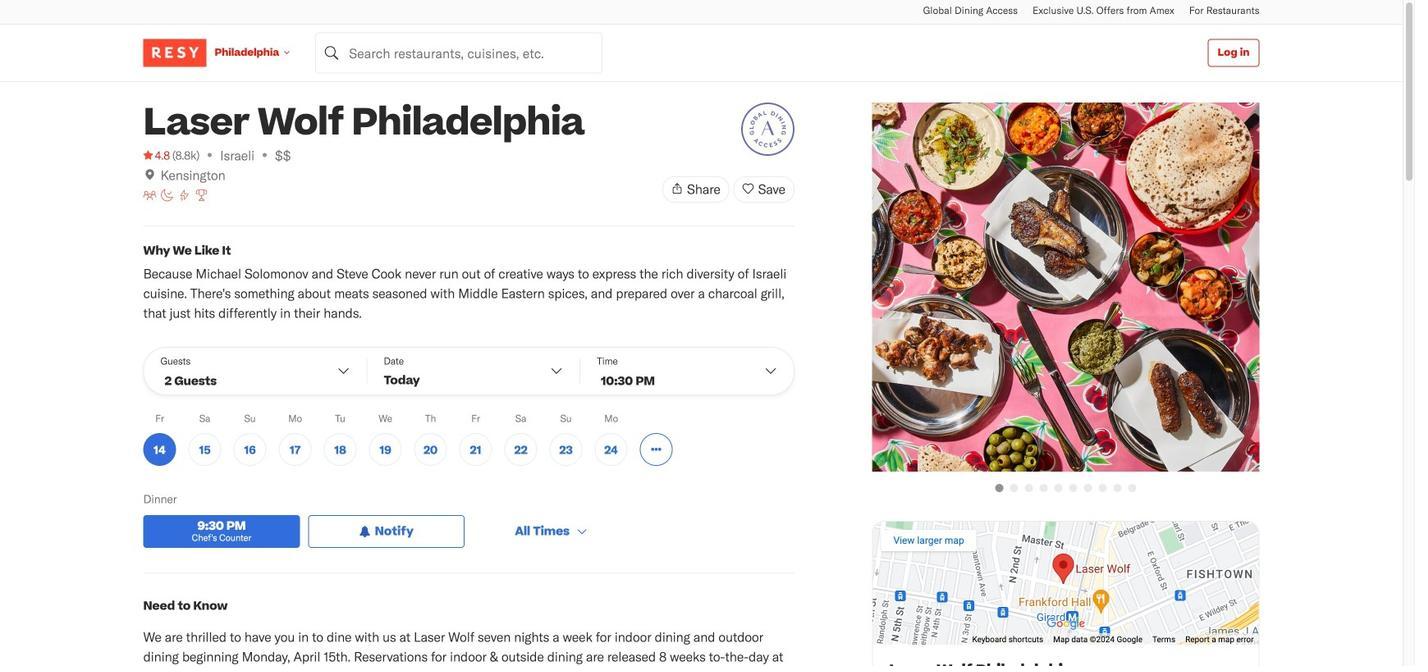 Task type: locate. For each thing, give the bounding box(es) containing it.
None field
[[315, 32, 603, 73]]



Task type: describe. For each thing, give the bounding box(es) containing it.
Search restaurants, cuisines, etc. text field
[[315, 32, 603, 73]]

4.8 out of 5 stars image
[[143, 147, 170, 163]]



